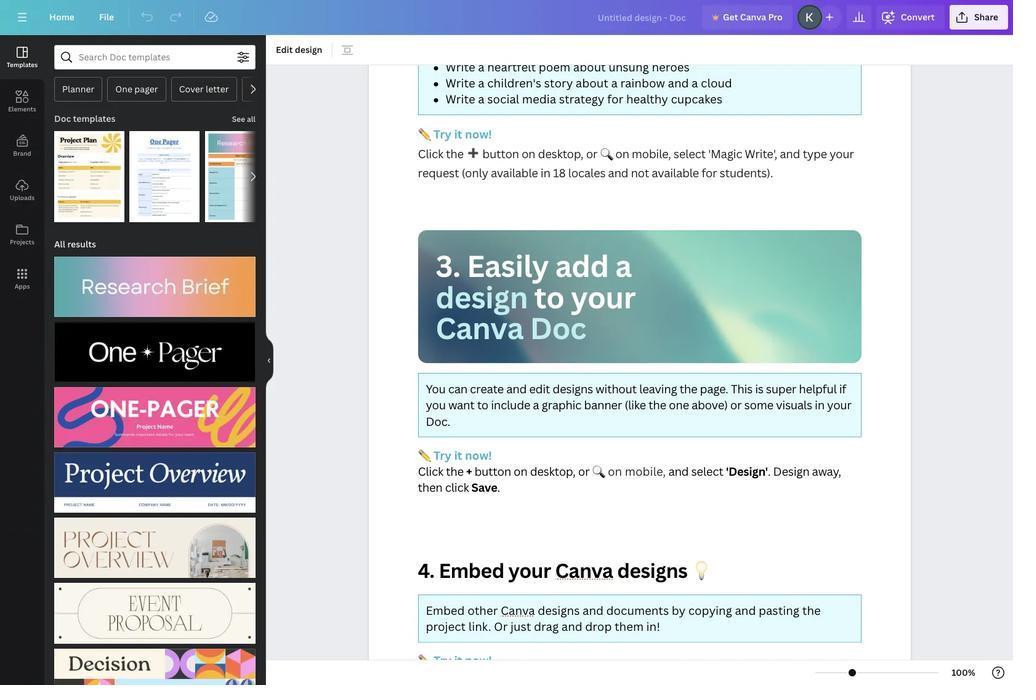 Task type: locate. For each thing, give the bounding box(es) containing it.
click inside try it now! click the ➕
[[418, 146, 444, 161]]

2 click from the top
[[418, 464, 444, 479]]

it inside ✏️ try it now! click the + button on desktop, or 🔍 on mobile, and select 'design'
[[454, 448, 463, 463]]

💡
[[692, 558, 712, 584]]

planner button
[[54, 77, 102, 102]]

3 ✏️ from the top
[[418, 654, 431, 669]]

get canva pro button
[[703, 5, 793, 30]]

0 vertical spatial and
[[780, 146, 801, 161]]

0 vertical spatial now!
[[465, 126, 492, 142]]

1 vertical spatial canva
[[436, 308, 523, 348]]

.
[[768, 464, 771, 479], [498, 480, 500, 495]]

and inside ✏️ try it now! click the + button on desktop, or 🔍 on mobile, and select 'design'
[[669, 464, 689, 479]]

1 vertical spatial your
[[571, 277, 636, 317]]

decision document docs banner in blue purple black geometric style image
[[54, 649, 256, 686]]

click inside ✏️ try it now! click the + button on desktop, or 🔍 on mobile, and select 'design'
[[418, 464, 444, 479]]

on
[[522, 146, 536, 161], [616, 146, 630, 161], [514, 464, 528, 479], [608, 464, 623, 479]]

event/business proposal professional docs banner in beige dark brown warm classic style group
[[54, 577, 256, 644]]

click up then
[[418, 464, 444, 479]]

0 vertical spatial the
[[446, 146, 464, 161]]

design inside edit design button
[[295, 44, 323, 55]]

hide image
[[266, 331, 274, 390]]

➕
[[467, 145, 480, 162]]

1 vertical spatial button
[[475, 464, 511, 479]]

now!
[[465, 126, 492, 142], [465, 448, 492, 463], [465, 654, 492, 669]]

1 horizontal spatial your
[[571, 277, 636, 317]]

0 vertical spatial or
[[586, 146, 598, 161]]

design
[[774, 464, 810, 479]]

1 vertical spatial 🔍
[[593, 464, 606, 479]]

the
[[446, 146, 464, 161], [446, 464, 464, 479]]

click up request
[[418, 146, 444, 161]]

mobile,
[[632, 146, 671, 161], [625, 464, 666, 479]]

3 now! from the top
[[465, 654, 492, 669]]

2 it from the top
[[454, 448, 463, 463]]

elements button
[[0, 80, 44, 124]]

🔍
[[600, 146, 613, 161], [593, 464, 606, 479]]

project overview/one-pager professional docs banner in black white sleek monochrome style image
[[54, 322, 256, 383]]

or inside button on desktop, or 🔍 on mobile, select 'magic write', and type your request (only available in 18 locales and not available for students).
[[586, 146, 598, 161]]

2 now! from the top
[[465, 448, 492, 463]]

3 it from the top
[[454, 654, 463, 669]]

see all
[[232, 114, 256, 124]]

or
[[586, 146, 598, 161], [579, 464, 590, 479]]

desktop,
[[538, 146, 584, 161], [530, 464, 576, 479]]

0 horizontal spatial doc
[[54, 113, 71, 124]]

1 the from the top
[[446, 146, 464, 161]]

'design'
[[726, 464, 768, 479]]

1 horizontal spatial .
[[768, 464, 771, 479]]

. left the design
[[768, 464, 771, 479]]

1 vertical spatial ✏️
[[418, 448, 431, 463]]

0 horizontal spatial .
[[498, 480, 500, 495]]

it for ✏️ try it now!
[[454, 654, 463, 669]]

available left 'for'
[[652, 165, 699, 181]]

0 vertical spatial doc
[[54, 113, 71, 124]]

apps button
[[0, 257, 44, 301]]

type
[[803, 146, 828, 161]]

research brief doc in orange teal pink soft pastels style group
[[205, 131, 275, 222]]

1 vertical spatial doc
[[530, 308, 586, 348]]

try for ✏️ try it now! click the + button on desktop, or 🔍 on mobile, and select 'design'
[[434, 448, 452, 463]]

now! inside ✏️ try it now! click the + button on desktop, or 🔍 on mobile, and select 'design'
[[465, 448, 492, 463]]

✏️ for ✏️ try it now!
[[418, 654, 431, 669]]

1 available from the left
[[491, 165, 538, 181]]

for
[[702, 165, 718, 181]]

. right click in the left bottom of the page
[[498, 480, 500, 495]]

project plan professional doc in yellow black friendly corporate style image
[[54, 131, 125, 222]]

2 vertical spatial and
[[669, 464, 689, 479]]

button right the ➕
[[483, 146, 519, 161]]

1 click from the top
[[418, 146, 444, 161]]

1 vertical spatial or
[[579, 464, 590, 479]]

your for 4. embed your canva designs 💡
[[509, 558, 551, 584]]

0 vertical spatial ✏️
[[418, 126, 431, 142]]

1 horizontal spatial available
[[652, 165, 699, 181]]

side panel tab list
[[0, 35, 44, 301]]

1 ✏️ from the top
[[418, 126, 431, 142]]

project overview/one-pager professional docs banner in black white sleek monochrome style group
[[54, 315, 256, 383]]

2 try from the top
[[434, 448, 452, 463]]

✏️ inside ✏️ try it now! click the + button on desktop, or 🔍 on mobile, and select 'design'
[[418, 448, 431, 463]]

2 horizontal spatial and
[[780, 146, 801, 161]]

templates
[[73, 113, 115, 124]]

1 horizontal spatial and
[[669, 464, 689, 479]]

your
[[830, 146, 855, 161], [571, 277, 636, 317], [509, 558, 551, 584]]

1 vertical spatial and
[[608, 165, 629, 181]]

0 horizontal spatial available
[[491, 165, 538, 181]]

0 vertical spatial click
[[418, 146, 444, 161]]

select up 'for'
[[674, 146, 706, 161]]

project overview/one-pager professional docs banner in beige brown warm classic style image
[[54, 519, 256, 579]]

1 it from the top
[[454, 126, 463, 142]]

add
[[555, 246, 609, 286]]

1 vertical spatial select
[[692, 464, 724, 479]]

2 vertical spatial it
[[454, 654, 463, 669]]

0 vertical spatial button
[[483, 146, 519, 161]]

0 vertical spatial your
[[830, 146, 855, 161]]

0 horizontal spatial canva
[[436, 308, 523, 348]]

0 vertical spatial 🔍
[[600, 146, 613, 161]]

1 vertical spatial it
[[454, 448, 463, 463]]

pro
[[769, 11, 783, 23]]

3 try from the top
[[434, 654, 452, 669]]

1 vertical spatial desktop,
[[530, 464, 576, 479]]

2 vertical spatial canva
[[556, 558, 613, 584]]

button
[[483, 146, 519, 161], [475, 464, 511, 479]]

0 vertical spatial canva
[[741, 11, 767, 23]]

see all button
[[231, 107, 257, 131]]

to do list
[[250, 83, 287, 95]]

1 vertical spatial click
[[418, 464, 444, 479]]

2 vertical spatial ✏️
[[418, 654, 431, 669]]

2 the from the top
[[446, 464, 464, 479]]

0 vertical spatial try
[[434, 126, 452, 142]]

1 vertical spatial mobile,
[[625, 464, 666, 479]]

away,
[[813, 464, 842, 479]]

design
[[295, 44, 323, 55], [436, 277, 528, 317]]

1 vertical spatial .
[[498, 480, 500, 495]]

doc
[[54, 113, 71, 124], [530, 308, 586, 348]]

doc inside button
[[54, 113, 71, 124]]

0 vertical spatial select
[[674, 146, 706, 161]]

2 available from the left
[[652, 165, 699, 181]]

0 horizontal spatial design
[[295, 44, 323, 55]]

. design away, then click
[[418, 464, 844, 495]]

✏️ for ✏️
[[418, 126, 431, 142]]

home
[[49, 11, 74, 23]]

✏️
[[418, 126, 431, 142], [418, 448, 431, 463], [418, 654, 431, 669]]

write',
[[745, 146, 778, 161]]

🔍 inside ✏️ try it now! click the + button on desktop, or 🔍 on mobile, and select 'design'
[[593, 464, 606, 479]]

0 vertical spatial .
[[768, 464, 771, 479]]

your right type
[[830, 146, 855, 161]]

3. easily add a
[[436, 246, 632, 286]]

select
[[674, 146, 706, 161], [692, 464, 724, 479]]

1 horizontal spatial design
[[436, 277, 528, 317]]

1 horizontal spatial doc
[[530, 308, 586, 348]]

0 vertical spatial it
[[454, 126, 463, 142]]

research brief docs banner in orange teal pink soft pastels style group
[[54, 250, 256, 317]]

decision document docs banner in blue purple black geometric style group
[[54, 642, 256, 686]]

research brief doc in orange teal pink soft pastels style image
[[205, 131, 275, 222]]

2 horizontal spatial canva
[[741, 11, 767, 23]]

2 vertical spatial try
[[434, 654, 452, 669]]

available left in
[[491, 165, 538, 181]]

2 horizontal spatial your
[[830, 146, 855, 161]]

1 horizontal spatial canva
[[556, 558, 613, 584]]

projects button
[[0, 213, 44, 257]]

canva doc
[[436, 308, 586, 348]]

Design title text field
[[588, 5, 698, 30]]

canva
[[741, 11, 767, 23], [436, 308, 523, 348], [556, 558, 613, 584]]

one pager doc in black and white blue light blue classic professional style group
[[130, 124, 200, 222]]

1 vertical spatial now!
[[465, 448, 492, 463]]

and
[[780, 146, 801, 161], [608, 165, 629, 181], [669, 464, 689, 479]]

desktop, inside button on desktop, or 🔍 on mobile, select 'magic write', and type your request (only available in 18 locales and not available for students).
[[538, 146, 584, 161]]

the inside ✏️ try it now! click the + button on desktop, or 🔍 on mobile, and select 'design'
[[446, 464, 464, 479]]

0 horizontal spatial your
[[509, 558, 551, 584]]

1 vertical spatial design
[[436, 277, 528, 317]]

1 vertical spatial the
[[446, 464, 464, 479]]

try
[[434, 126, 452, 142], [434, 448, 452, 463], [434, 654, 452, 669]]

your right "to"
[[571, 277, 636, 317]]

try inside ✏️ try it now! click the + button on desktop, or 🔍 on mobile, and select 'design'
[[434, 448, 452, 463]]

available
[[491, 165, 538, 181], [652, 165, 699, 181]]

button inside ✏️ try it now! click the + button on desktop, or 🔍 on mobile, and select 'design'
[[475, 464, 511, 479]]

the left the ➕
[[446, 146, 464, 161]]

to
[[534, 277, 564, 317]]

convert
[[901, 11, 935, 23]]

then
[[418, 480, 443, 495]]

the left +
[[446, 464, 464, 479]]

0 vertical spatial desktop,
[[538, 146, 584, 161]]

cover
[[179, 83, 204, 95]]

one pager button
[[107, 77, 166, 102]]

get canva pro
[[724, 11, 783, 23]]

1 now! from the top
[[465, 126, 492, 142]]

desktop, inside ✏️ try it now! click the + button on desktop, or 🔍 on mobile, and select 'design'
[[530, 464, 576, 479]]

0 horizontal spatial and
[[608, 165, 629, 181]]

button up save .
[[475, 464, 511, 479]]

do
[[262, 83, 273, 95]]

main menu bar
[[0, 0, 1014, 35]]

2 vertical spatial now!
[[465, 654, 492, 669]]

select left 'design'
[[692, 464, 724, 479]]

share button
[[950, 5, 1009, 30]]

your right 'embed'
[[509, 558, 551, 584]]

1 vertical spatial try
[[434, 448, 452, 463]]

save
[[472, 480, 498, 495]]

cover letter
[[179, 83, 229, 95]]

easily
[[467, 246, 549, 286]]

0 vertical spatial mobile,
[[632, 146, 671, 161]]

0 vertical spatial design
[[295, 44, 323, 55]]

home link
[[39, 5, 84, 30]]

your for design to your
[[571, 277, 636, 317]]

see
[[232, 114, 245, 124]]

2 ✏️ from the top
[[418, 448, 431, 463]]

1 try from the top
[[434, 126, 452, 142]]

2 vertical spatial your
[[509, 558, 551, 584]]

try for ✏️ try it now!
[[434, 654, 452, 669]]



Task type: describe. For each thing, give the bounding box(es) containing it.
all
[[247, 114, 256, 124]]

🔍 inside button on desktop, or 🔍 on mobile, select 'magic write', and type your request (only available in 18 locales and not available for students).
[[600, 146, 613, 161]]

one
[[115, 83, 132, 95]]

file
[[99, 11, 114, 23]]

convert button
[[877, 5, 945, 30]]

✏️ try it now! click the + button on desktop, or 🔍 on mobile, and select 'design'
[[418, 448, 768, 479]]

canva inside get canva pro button
[[741, 11, 767, 23]]

+
[[466, 464, 472, 479]]

(only
[[462, 165, 489, 181]]

letter
[[206, 83, 229, 95]]

share
[[975, 11, 999, 23]]

100%
[[952, 667, 976, 679]]

doc templates
[[54, 113, 115, 124]]

brand
[[13, 149, 31, 158]]

Search Doc templates search field
[[79, 46, 231, 69]]

projects
[[10, 238, 35, 247]]

mobile, inside ✏️ try it now! click the + button on desktop, or 🔍 on mobile, and select 'design'
[[625, 464, 666, 479]]

cover letter button
[[171, 77, 237, 102]]

it for ✏️ try it now! click the + button on desktop, or 🔍 on mobile, and select 'design'
[[454, 448, 463, 463]]

one pager
[[115, 83, 158, 95]]

uploads button
[[0, 168, 44, 213]]

it inside try it now! click the ➕
[[454, 126, 463, 142]]

now! for ✏️ try it now!
[[465, 654, 492, 669]]

try inside try it now! click the ➕
[[434, 126, 452, 142]]

or inside ✏️ try it now! click the + button on desktop, or 🔍 on mobile, and select 'design'
[[579, 464, 590, 479]]

project overview/one-pager professional docs banner in beige brown warm classic style group
[[54, 511, 256, 579]]

'magic
[[709, 146, 743, 161]]

results
[[67, 239, 96, 250]]

pager
[[135, 83, 158, 95]]

✏️ for ✏️ try it now! click the + button on desktop, or 🔍 on mobile, and select 'design'
[[418, 448, 431, 463]]

get
[[724, 11, 739, 23]]

brand button
[[0, 124, 44, 168]]

not
[[631, 165, 650, 181]]

a
[[615, 246, 632, 286]]

uploads
[[10, 194, 35, 202]]

list
[[275, 83, 287, 95]]

edit design
[[276, 44, 323, 55]]

elements
[[8, 105, 36, 113]]

doc templates button
[[53, 107, 117, 131]]

now! inside try it now! click the ➕
[[465, 126, 492, 142]]

select inside button on desktop, or 🔍 on mobile, select 'magic write', and type your request (only available in 18 locales and not available for students).
[[674, 146, 706, 161]]

✏️ try it now!
[[418, 654, 492, 669]]

100% button
[[944, 664, 984, 683]]

design to your
[[436, 277, 636, 317]]

in
[[541, 165, 551, 181]]

to
[[250, 83, 260, 95]]

to do list button
[[242, 77, 295, 102]]

edit design button
[[271, 40, 328, 60]]

button inside button on desktop, or 🔍 on mobile, select 'magic write', and type your request (only available in 18 locales and not available for students).
[[483, 146, 519, 161]]

project overview/one-pager professional docs banner in pink dark blue yellow playful abstract style group
[[54, 380, 256, 448]]

click
[[445, 480, 469, 495]]

event/business proposal professional docs banner in beige dark brown warm classic style image
[[54, 584, 256, 644]]

mobile, inside button on desktop, or 🔍 on mobile, select 'magic write', and type your request (only available in 18 locales and not available for students).
[[632, 146, 671, 161]]

embed
[[439, 558, 505, 584]]

save .
[[472, 480, 500, 495]]

now! for ✏️ try it now! click the + button on desktop, or 🔍 on mobile, and select 'design'
[[465, 448, 492, 463]]

request
[[418, 165, 459, 181]]

planner
[[62, 83, 94, 95]]

all
[[54, 239, 65, 250]]

designs
[[618, 558, 688, 584]]

project overview/one-pager professional docs banner in pink dark blue yellow playful abstract style image
[[54, 388, 256, 448]]

project overview/one-pager professional docs banner in blue white traditional corporate style image
[[54, 453, 256, 514]]

3.
[[436, 246, 460, 286]]

templates button
[[0, 35, 44, 80]]

select inside ✏️ try it now! click the + button on desktop, or 🔍 on mobile, and select 'design'
[[692, 464, 724, 479]]

locales
[[569, 165, 606, 181]]

apps
[[15, 282, 30, 291]]

button on desktop, or 🔍 on mobile, select 'magic write', and type your request (only available in 18 locales and not available for students).
[[418, 146, 857, 181]]

4. embed your canva designs 💡
[[418, 558, 712, 584]]

. inside . design away, then click
[[768, 464, 771, 479]]

your inside button on desktop, or 🔍 on mobile, select 'magic write', and type your request (only available in 18 locales and not available for students).
[[830, 146, 855, 161]]

project overview/one-pager professional docs banner in blue white traditional corporate style group
[[54, 446, 256, 514]]

18
[[553, 165, 566, 181]]

try it now! click the ➕
[[418, 126, 492, 162]]

students).
[[720, 165, 774, 181]]

project plan professional doc in yellow black friendly corporate style group
[[54, 124, 125, 222]]

one pager doc in black and white blue light blue classic professional style image
[[130, 131, 200, 222]]

templates
[[7, 60, 38, 69]]

the inside try it now! click the ➕
[[446, 146, 464, 161]]

4.
[[418, 558, 435, 584]]

file button
[[89, 5, 124, 30]]

edit
[[276, 44, 293, 55]]

research brief docs banner in orange teal pink soft pastels style image
[[54, 257, 256, 317]]

all results
[[54, 239, 96, 250]]



Task type: vqa. For each thing, say whether or not it's contained in the screenshot.
➕
yes



